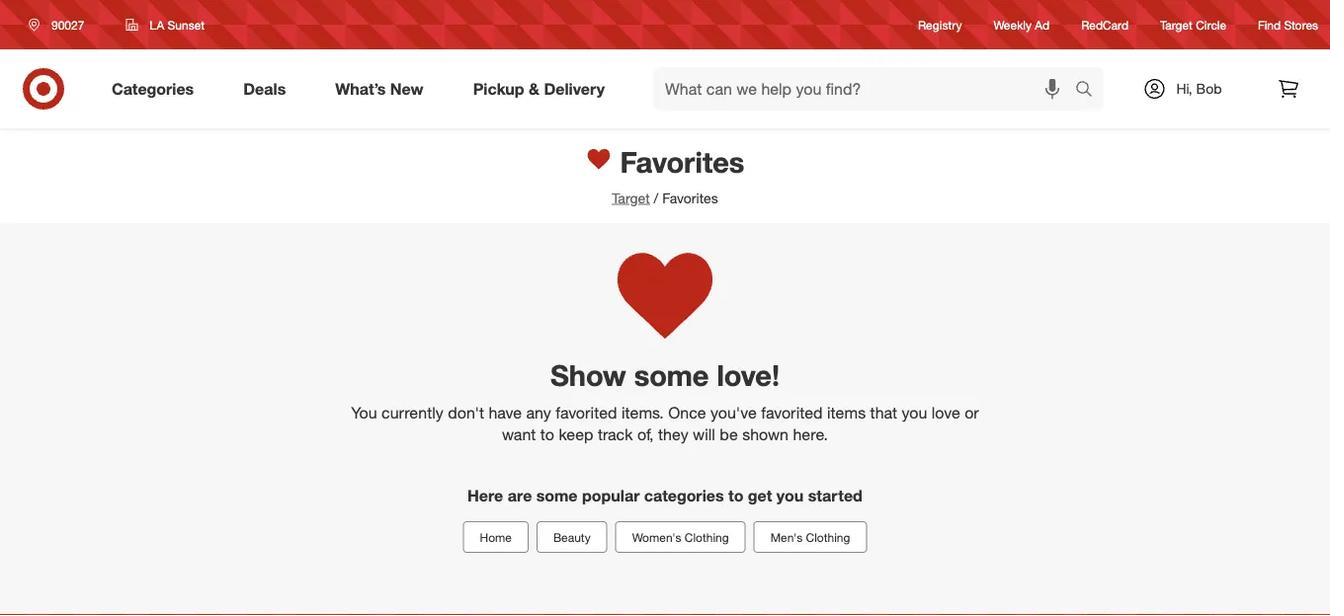 Task type: vqa. For each thing, say whether or not it's contained in the screenshot.
the rightmost The Pickup
no



Task type: locate. For each thing, give the bounding box(es) containing it.
90027 button
[[16, 7, 105, 43]]

What can we help you find? suggestions appear below search field
[[653, 67, 1080, 111]]

stores
[[1285, 17, 1319, 32]]

redcard link
[[1082, 16, 1129, 33]]

clothing inside the men's clothing 'link'
[[806, 530, 851, 545]]

you
[[902, 403, 928, 422], [777, 486, 804, 506]]

find stores
[[1258, 17, 1319, 32]]

women's
[[632, 530, 681, 545]]

new
[[390, 79, 424, 98]]

shown
[[743, 426, 789, 445]]

want
[[502, 426, 536, 445]]

0 vertical spatial some
[[634, 358, 709, 393]]

love
[[932, 403, 960, 422]]

you've
[[711, 403, 757, 422]]

women's clothing link
[[616, 522, 746, 554]]

items
[[827, 403, 866, 422]]

to inside you currently don't have any favorited items. once you've favorited items that you love or want to keep track of, they will be shown here.
[[541, 426, 555, 445]]

they
[[658, 426, 689, 445]]

started
[[808, 486, 863, 506]]

popular
[[582, 486, 640, 506]]

registry
[[918, 17, 962, 32]]

favorites
[[612, 144, 745, 179], [663, 189, 718, 206]]

you right that
[[902, 403, 928, 422]]

1 vertical spatial favorites
[[663, 189, 718, 206]]

target left circle
[[1161, 17, 1193, 32]]

2 clothing from the left
[[806, 530, 851, 545]]

target for target / favorites
[[612, 189, 650, 206]]

registry link
[[918, 16, 962, 33]]

here are some popular categories to get you started
[[468, 486, 863, 506]]

some right are
[[537, 486, 578, 506]]

you right get
[[777, 486, 804, 506]]

clothing right men's
[[806, 530, 851, 545]]

search button
[[1067, 67, 1114, 115]]

what's new
[[335, 79, 424, 98]]

1 horizontal spatial target
[[1161, 17, 1193, 32]]

clothing for men's clothing
[[806, 530, 851, 545]]

0 horizontal spatial you
[[777, 486, 804, 506]]

favorited up keep
[[556, 403, 617, 422]]

1 horizontal spatial favorited
[[761, 403, 823, 422]]

favorites right /
[[663, 189, 718, 206]]

some
[[634, 358, 709, 393], [537, 486, 578, 506]]

categories
[[644, 486, 724, 506]]

clothing inside women's clothing link
[[685, 530, 729, 545]]

target for target circle
[[1161, 17, 1193, 32]]

to down any
[[541, 426, 555, 445]]

have
[[489, 403, 522, 422]]

target circle link
[[1161, 16, 1227, 33]]

1 vertical spatial target
[[612, 189, 650, 206]]

ad
[[1035, 17, 1050, 32]]

0 vertical spatial target
[[1161, 17, 1193, 32]]

0 vertical spatial to
[[541, 426, 555, 445]]

1 clothing from the left
[[685, 530, 729, 545]]

what's
[[335, 79, 386, 98]]

pickup & delivery link
[[456, 67, 630, 111]]

1 horizontal spatial you
[[902, 403, 928, 422]]

0 horizontal spatial to
[[541, 426, 555, 445]]

clothing
[[685, 530, 729, 545], [806, 530, 851, 545]]

sunset
[[168, 17, 205, 32]]

hi,
[[1177, 80, 1193, 97]]

favorites up target / favorites
[[612, 144, 745, 179]]

target left /
[[612, 189, 650, 206]]

1 vertical spatial you
[[777, 486, 804, 506]]

la
[[150, 17, 164, 32]]

0 horizontal spatial target
[[612, 189, 650, 206]]

women's clothing
[[632, 530, 729, 545]]

2 favorited from the left
[[761, 403, 823, 422]]

men's clothing link
[[754, 522, 867, 554]]

clothing down the categories
[[685, 530, 729, 545]]

some up once
[[634, 358, 709, 393]]

0 vertical spatial you
[[902, 403, 928, 422]]

that
[[870, 403, 898, 422]]

clothing for women's clothing
[[685, 530, 729, 545]]

1 vertical spatial to
[[729, 486, 744, 506]]

show
[[551, 358, 626, 393]]

categories link
[[95, 67, 219, 111]]

1 vertical spatial some
[[537, 486, 578, 506]]

you
[[351, 403, 377, 422]]

any
[[526, 403, 551, 422]]

0 horizontal spatial favorited
[[556, 403, 617, 422]]

deals
[[243, 79, 286, 98]]

to
[[541, 426, 555, 445], [729, 486, 744, 506]]

show some love!
[[551, 358, 780, 393]]

you inside you currently don't have any favorited items. once you've favorited items that you love or want to keep track of, they will be shown here.
[[902, 403, 928, 422]]

favorited up here. at the right bottom
[[761, 403, 823, 422]]

beauty link
[[537, 522, 608, 554]]

target
[[1161, 17, 1193, 32], [612, 189, 650, 206]]

0 horizontal spatial clothing
[[685, 530, 729, 545]]

favorited
[[556, 403, 617, 422], [761, 403, 823, 422]]

1 horizontal spatial clothing
[[806, 530, 851, 545]]

to left get
[[729, 486, 744, 506]]



Task type: describe. For each thing, give the bounding box(es) containing it.
of,
[[637, 426, 654, 445]]

what's new link
[[319, 67, 448, 111]]

weekly ad
[[994, 17, 1050, 32]]

items.
[[622, 403, 664, 422]]

be
[[720, 426, 738, 445]]

la sunset
[[150, 17, 205, 32]]

beauty
[[553, 530, 591, 545]]

home link
[[463, 522, 529, 554]]

men's clothing
[[771, 530, 851, 545]]

here.
[[793, 426, 828, 445]]

delivery
[[544, 79, 605, 98]]

or
[[965, 403, 979, 422]]

once
[[668, 403, 706, 422]]

find stores link
[[1258, 16, 1319, 33]]

&
[[529, 79, 540, 98]]

will
[[693, 426, 716, 445]]

keep
[[559, 426, 594, 445]]

currently
[[382, 403, 444, 422]]

deals link
[[227, 67, 311, 111]]

search
[[1067, 81, 1114, 100]]

here
[[468, 486, 503, 506]]

circle
[[1196, 17, 1227, 32]]

0 horizontal spatial some
[[537, 486, 578, 506]]

weekly ad link
[[994, 16, 1050, 33]]

redcard
[[1082, 17, 1129, 32]]

1 horizontal spatial to
[[729, 486, 744, 506]]

hi, bob
[[1177, 80, 1222, 97]]

target circle
[[1161, 17, 1227, 32]]

/
[[654, 189, 659, 206]]

bob
[[1197, 80, 1222, 97]]

you currently don't have any favorited items. once you've favorited items that you love or want to keep track of, they will be shown here.
[[351, 403, 979, 445]]

are
[[508, 486, 532, 506]]

pickup
[[473, 79, 524, 98]]

1 favorited from the left
[[556, 403, 617, 422]]

home
[[480, 530, 512, 545]]

track
[[598, 426, 633, 445]]

men's
[[771, 530, 803, 545]]

target / favorites
[[612, 189, 718, 206]]

get
[[748, 486, 772, 506]]

0 vertical spatial favorites
[[612, 144, 745, 179]]

love!
[[717, 358, 780, 393]]

la sunset button
[[113, 7, 217, 43]]

pickup & delivery
[[473, 79, 605, 98]]

categories
[[112, 79, 194, 98]]

find
[[1258, 17, 1281, 32]]

90027
[[51, 17, 84, 32]]

weekly
[[994, 17, 1032, 32]]

target link
[[612, 189, 650, 206]]

1 horizontal spatial some
[[634, 358, 709, 393]]

don't
[[448, 403, 484, 422]]



